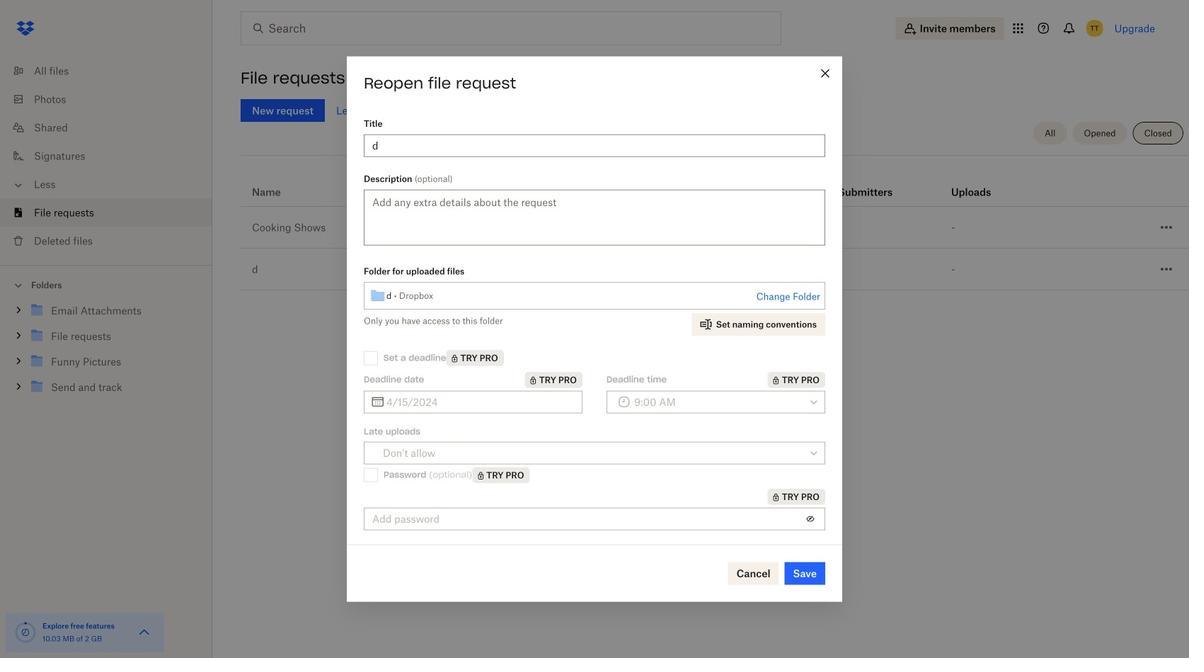 Task type: describe. For each thing, give the bounding box(es) containing it.
2 cell from the left
[[1099, 207, 1145, 218]]

Add password password field
[[373, 511, 800, 527]]

pro trial element inside row
[[718, 183, 741, 200]]

3 row from the top
[[241, 249, 1190, 290]]



Task type: locate. For each thing, give the bounding box(es) containing it.
column header
[[839, 166, 895, 200], [952, 166, 1009, 200]]

pro trial element
[[718, 183, 741, 200], [447, 350, 504, 366], [525, 372, 583, 388], [768, 372, 826, 388], [473, 467, 530, 483], [768, 489, 826, 505]]

dialog
[[347, 56, 843, 602]]

row group
[[241, 207, 1190, 290]]

dropbox image
[[11, 14, 40, 42]]

table
[[241, 161, 1190, 290]]

2 row from the top
[[241, 207, 1190, 249]]

1 row from the top
[[241, 161, 1190, 207]]

2 column header from the left
[[952, 166, 1009, 200]]

list
[[0, 48, 212, 265]]

cell
[[1054, 207, 1099, 218], [1099, 207, 1145, 218]]

Explain what the request is for text field
[[373, 138, 817, 153]]

Add any extra details about the request text field
[[364, 190, 826, 246]]

group
[[0, 295, 212, 410]]

row
[[241, 161, 1190, 207], [241, 207, 1190, 249], [241, 249, 1190, 290]]

0 horizontal spatial column header
[[839, 166, 895, 200]]

1 horizontal spatial column header
[[952, 166, 1009, 200]]

1 cell from the left
[[1054, 207, 1099, 218]]

list item
[[0, 198, 212, 227]]

1 column header from the left
[[839, 166, 895, 200]]

None text field
[[387, 394, 574, 410]]

less image
[[11, 178, 25, 192]]



Task type: vqa. For each thing, say whether or not it's contained in the screenshot.
Starred
no



